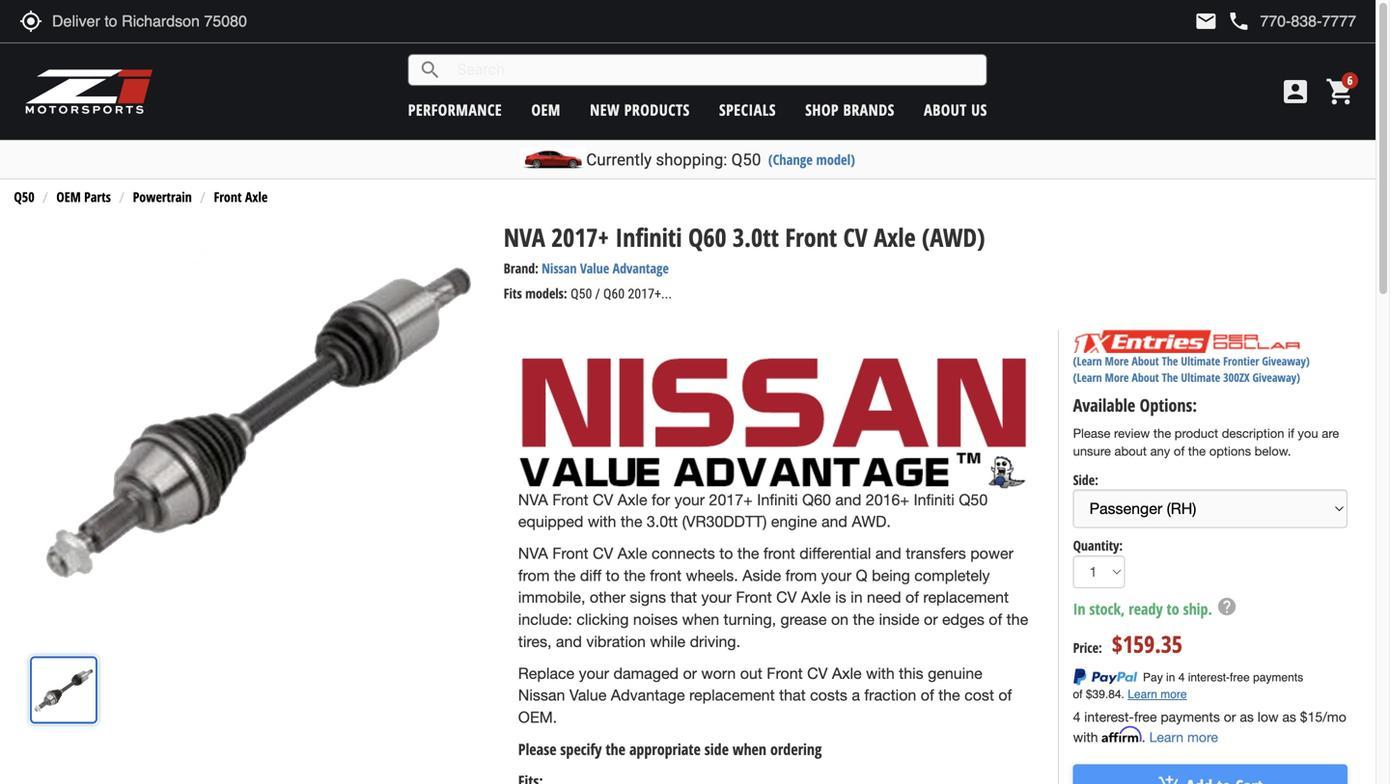 Task type: locate. For each thing, give the bounding box(es) containing it.
0 horizontal spatial or
[[683, 665, 697, 683]]

front down (change model) link
[[785, 220, 837, 254]]

please specify the appropriate side when ordering
[[518, 739, 822, 760]]

1 horizontal spatial as
[[1283, 709, 1297, 725]]

oem link
[[531, 99, 561, 120]]

vibration
[[586, 633, 646, 651]]

$15
[[1300, 709, 1323, 725]]

cv left for
[[593, 491, 613, 509]]

1 vertical spatial ultimate
[[1181, 370, 1221, 386]]

immobile,
[[518, 589, 586, 607]]

cv down model)
[[844, 220, 868, 254]]

about us link
[[924, 99, 987, 120]]

giveaway)
[[1262, 353, 1310, 369], [1253, 370, 1300, 386]]

0 vertical spatial q60
[[688, 220, 727, 254]]

of right cost
[[999, 687, 1012, 705]]

more
[[1105, 353, 1129, 369], [1105, 370, 1129, 386]]

1 horizontal spatial front
[[764, 545, 795, 563]]

1 ultimate from the top
[[1181, 353, 1221, 369]]

infiniti right the 2016+ at the bottom right
[[914, 491, 955, 509]]

2 vertical spatial or
[[1224, 709, 1236, 725]]

completely
[[915, 567, 990, 585]]

2017+ up nissan value advantage link
[[551, 220, 609, 254]]

front right the powertrain link
[[214, 188, 242, 206]]

2 more from the top
[[1105, 370, 1129, 386]]

0 horizontal spatial as
[[1240, 709, 1254, 725]]

that right signs
[[671, 589, 697, 607]]

differential
[[800, 545, 871, 563]]

advantage up 2017+...
[[613, 259, 669, 278]]

1 vertical spatial (learn
[[1073, 370, 1102, 386]]

currently shopping: q50 (change model)
[[586, 150, 855, 169]]

1 horizontal spatial replacement
[[923, 589, 1009, 607]]

axle left is
[[801, 589, 831, 607]]

0 horizontal spatial q60
[[603, 286, 625, 302]]

1 horizontal spatial from
[[786, 567, 817, 585]]

brand:
[[504, 259, 539, 278]]

0 horizontal spatial 2017+
[[551, 220, 609, 254]]

nva inside the nva front cv axle connects to the front differential and transfers power from the diff to the front wheels. aside from your q being completely immobile, other signs that your front cv axle is in need of replacement include: clicking noises when turning, grease on the inside or edges of the tires, and vibration while driving.
[[518, 545, 548, 563]]

and up being
[[876, 545, 902, 563]]

ultimate up (learn more about the ultimate 300zx giveaway) link
[[1181, 353, 1221, 369]]

about us
[[924, 99, 987, 120]]

0 vertical spatial replacement
[[923, 589, 1009, 607]]

as left low
[[1240, 709, 1254, 725]]

product
[[1175, 426, 1219, 441]]

free
[[1134, 709, 1157, 725]]

nva for 3.0tt
[[504, 220, 545, 254]]

models:
[[525, 284, 567, 303]]

1 vertical spatial 2017+
[[709, 491, 753, 509]]

nva for for
[[518, 491, 548, 509]]

as right low
[[1283, 709, 1297, 725]]

0 horizontal spatial 3.0tt
[[647, 513, 678, 531]]

front down connects
[[650, 567, 682, 585]]

about
[[924, 99, 967, 120], [1132, 353, 1159, 369], [1132, 370, 1159, 386]]

with
[[588, 513, 616, 531], [866, 665, 895, 683], [1073, 730, 1098, 746]]

us
[[971, 99, 987, 120]]

axle left for
[[618, 491, 647, 509]]

cv up diff at the left of page
[[593, 545, 613, 563]]

nva inside nva front cv axle for your 2017+ infiniti q60 and 2016+ infiniti q50 equipped with the 3.0tt (vr30ddtt) engine and awd.
[[518, 491, 548, 509]]

1 vertical spatial that
[[779, 687, 806, 705]]

0 vertical spatial that
[[671, 589, 697, 607]]

replacement down worn
[[689, 687, 775, 705]]

0 horizontal spatial replacement
[[689, 687, 775, 705]]

.
[[1142, 730, 1146, 746]]

0 vertical spatial more
[[1105, 353, 1129, 369]]

1 vertical spatial oem
[[56, 188, 81, 206]]

front right out
[[767, 665, 803, 683]]

your
[[675, 491, 705, 509], [821, 567, 852, 585], [701, 589, 732, 607], [579, 665, 609, 683]]

q60 right /
[[603, 286, 625, 302]]

1 vertical spatial please
[[518, 739, 557, 760]]

ultimate down (learn more about the ultimate frontier giveaway) link
[[1181, 370, 1221, 386]]

to right diff at the left of page
[[606, 567, 620, 585]]

mail link
[[1195, 10, 1218, 33]]

with down 4
[[1073, 730, 1098, 746]]

turning,
[[724, 611, 776, 629]]

0 vertical spatial 2017+
[[551, 220, 609, 254]]

nissan up oem. at left
[[518, 687, 565, 705]]

nissan value advantage link
[[542, 259, 669, 278]]

0 horizontal spatial when
[[682, 611, 719, 629]]

2 horizontal spatial q60
[[802, 491, 831, 509]]

oem left the parts
[[56, 188, 81, 206]]

0 horizontal spatial that
[[671, 589, 697, 607]]

with up fraction
[[866, 665, 895, 683]]

from up the immobile,
[[518, 567, 550, 585]]

3.0tt down currently shopping: q50 (change model)
[[733, 220, 779, 254]]

3.0tt inside nva 2017+ infiniti q60 3.0tt front cv axle (awd) brand: nissan value advantage fits models: q50 / q60 2017+...
[[733, 220, 779, 254]]

fraction
[[865, 687, 917, 705]]

front
[[214, 188, 242, 206], [785, 220, 837, 254], [552, 491, 589, 509], [552, 545, 589, 563], [736, 589, 772, 607], [767, 665, 803, 683]]

infiniti inside nva 2017+ infiniti q60 3.0tt front cv axle (awd) brand: nissan value advantage fits models: q50 / q60 2017+...
[[615, 220, 682, 254]]

value inside replace your damaged or worn out front cv axle with this genuine nissan value advantage replacement that costs a fraction of the cost of oem.
[[569, 687, 607, 705]]

0 horizontal spatial from
[[518, 567, 550, 585]]

in stock, ready to ship. help
[[1073, 597, 1238, 620]]

infiniti
[[615, 220, 682, 254], [757, 491, 798, 509], [914, 491, 955, 509]]

giveaway) right frontier
[[1262, 353, 1310, 369]]

your down differential
[[821, 567, 852, 585]]

side
[[705, 739, 729, 760]]

1 vertical spatial value
[[569, 687, 607, 705]]

cv up costs
[[807, 665, 828, 683]]

frontier
[[1223, 353, 1259, 369]]

cv inside nva 2017+ infiniti q60 3.0tt front cv axle (awd) brand: nissan value advantage fits models: q50 / q60 2017+...
[[844, 220, 868, 254]]

replacement inside the nva front cv axle connects to the front differential and transfers power from the diff to the front wheels. aside from your q being completely immobile, other signs that your front cv axle is in need of replacement include: clicking noises when turning, grease on the inside or edges of the tires, and vibration while driving.
[[923, 589, 1009, 607]]

please up the unsure
[[1073, 426, 1111, 441]]

please down oem. at left
[[518, 739, 557, 760]]

cv
[[844, 220, 868, 254], [593, 491, 613, 509], [593, 545, 613, 563], [776, 589, 797, 607], [807, 665, 828, 683]]

1 vertical spatial or
[[683, 665, 697, 683]]

2 vertical spatial nva
[[518, 545, 548, 563]]

as
[[1240, 709, 1254, 725], [1283, 709, 1297, 725]]

axle left (awd)
[[874, 220, 916, 254]]

axle right the powertrain link
[[245, 188, 268, 206]]

1 vertical spatial 3.0tt
[[647, 513, 678, 531]]

1 horizontal spatial 3.0tt
[[733, 220, 779, 254]]

your inside nva front cv axle for your 2017+ infiniti q60 and 2016+ infiniti q50 equipped with the 3.0tt (vr30ddtt) engine and awd.
[[675, 491, 705, 509]]

phone
[[1228, 10, 1251, 33]]

replace
[[518, 665, 575, 683]]

front up equipped
[[552, 491, 589, 509]]

to up wheels.
[[720, 545, 733, 563]]

1 vertical spatial nva
[[518, 491, 548, 509]]

stock,
[[1090, 599, 1125, 620]]

1 horizontal spatial to
[[720, 545, 733, 563]]

0 vertical spatial when
[[682, 611, 719, 629]]

about up the options:
[[1132, 370, 1159, 386]]

1 as from the left
[[1240, 709, 1254, 725]]

1 horizontal spatial or
[[924, 611, 938, 629]]

2017+ inside nva 2017+ infiniti q60 3.0tt front cv axle (awd) brand: nissan value advantage fits models: q50 / q60 2017+...
[[551, 220, 609, 254]]

to inside in stock, ready to ship. help
[[1167, 599, 1180, 620]]

nva
[[504, 220, 545, 254], [518, 491, 548, 509], [518, 545, 548, 563]]

2 vertical spatial to
[[1167, 599, 1180, 620]]

help
[[1217, 597, 1238, 618]]

2017+ inside nva front cv axle for your 2017+ infiniti q60 and 2016+ infiniti q50 equipped with the 3.0tt (vr30ddtt) engine and awd.
[[709, 491, 753, 509]]

nva up brand:
[[504, 220, 545, 254]]

nissan
[[542, 259, 577, 278], [518, 687, 565, 705]]

and down the include:
[[556, 633, 582, 651]]

or right inside
[[924, 611, 938, 629]]

axle inside nva 2017+ infiniti q60 3.0tt front cv axle (awd) brand: nissan value advantage fits models: q50 / q60 2017+...
[[874, 220, 916, 254]]

axle inside nva front cv axle for your 2017+ infiniti q60 and 2016+ infiniti q50 equipped with the 3.0tt (vr30ddtt) engine and awd.
[[618, 491, 647, 509]]

while
[[650, 633, 686, 651]]

(learn more about the ultimate frontier giveaway) (learn more about the ultimate 300zx giveaway) available options: please review the product description if you are unsure about any of the options below.
[[1073, 353, 1339, 459]]

q50 up power
[[959, 491, 988, 509]]

2 horizontal spatial to
[[1167, 599, 1180, 620]]

1 horizontal spatial please
[[1073, 426, 1111, 441]]

Search search field
[[442, 55, 987, 85]]

oem parts
[[56, 188, 111, 206]]

infiniti up nissan value advantage link
[[615, 220, 682, 254]]

the down (learn more about the ultimate frontier giveaway) link
[[1162, 370, 1178, 386]]

1 vertical spatial advantage
[[611, 687, 685, 705]]

low
[[1258, 709, 1279, 725]]

cv inside nva front cv axle for your 2017+ infiniti q60 and 2016+ infiniti q50 equipped with the 3.0tt (vr30ddtt) engine and awd.
[[593, 491, 613, 509]]

q50 left (change
[[731, 150, 761, 169]]

about left us
[[924, 99, 967, 120]]

0 horizontal spatial with
[[588, 513, 616, 531]]

mail
[[1195, 10, 1218, 33]]

0 vertical spatial or
[[924, 611, 938, 629]]

2 vertical spatial q60
[[802, 491, 831, 509]]

0 vertical spatial ultimate
[[1181, 353, 1221, 369]]

1 horizontal spatial oem
[[531, 99, 561, 120]]

the up (learn more about the ultimate 300zx giveaway) link
[[1162, 353, 1178, 369]]

of right any
[[1174, 444, 1185, 459]]

front up diff at the left of page
[[552, 545, 589, 563]]

about up (learn more about the ultimate 300zx giveaway) link
[[1132, 353, 1159, 369]]

0 vertical spatial the
[[1162, 353, 1178, 369]]

1 vertical spatial to
[[606, 567, 620, 585]]

value down replace
[[569, 687, 607, 705]]

front
[[764, 545, 795, 563], [650, 567, 682, 585]]

0 vertical spatial 3.0tt
[[733, 220, 779, 254]]

or left worn
[[683, 665, 697, 683]]

3.0tt inside nva front cv axle for your 2017+ infiniti q60 and 2016+ infiniti q50 equipped with the 3.0tt (vr30ddtt) engine and awd.
[[647, 513, 678, 531]]

nva up equipped
[[518, 491, 548, 509]]

nva inside nva 2017+ infiniti q60 3.0tt front cv axle (awd) brand: nissan value advantage fits models: q50 / q60 2017+...
[[504, 220, 545, 254]]

1 vertical spatial q60
[[603, 286, 625, 302]]

please
[[1073, 426, 1111, 441], [518, 739, 557, 760]]

your right for
[[675, 491, 705, 509]]

1 vertical spatial about
[[1132, 353, 1159, 369]]

0 vertical spatial oem
[[531, 99, 561, 120]]

infiniti up engine
[[757, 491, 798, 509]]

a
[[852, 687, 860, 705]]

q60 down currently shopping: q50 (change model)
[[688, 220, 727, 254]]

axle inside replace your damaged or worn out front cv axle with this genuine nissan value advantage replacement that costs a fraction of the cost of oem.
[[832, 665, 862, 683]]

with inside nva front cv axle for your 2017+ infiniti q60 and 2016+ infiniti q50 equipped with the 3.0tt (vr30ddtt) engine and awd.
[[588, 513, 616, 531]]

when
[[682, 611, 719, 629], [733, 739, 767, 760]]

when right "side" at the bottom right of page
[[733, 739, 767, 760]]

0 horizontal spatial oem
[[56, 188, 81, 206]]

of
[[1174, 444, 1185, 459], [906, 589, 919, 607], [989, 611, 1002, 629], [921, 687, 934, 705], [999, 687, 1012, 705]]

1 horizontal spatial that
[[779, 687, 806, 705]]

is
[[835, 589, 846, 607]]

4 interest-free payments or as low as $15
[[1073, 709, 1323, 725]]

advantage down damaged
[[611, 687, 685, 705]]

0 horizontal spatial front
[[650, 567, 682, 585]]

0 vertical spatial please
[[1073, 426, 1111, 441]]

learn more link
[[1150, 730, 1218, 746]]

value up /
[[580, 259, 609, 278]]

nva down equipped
[[518, 545, 548, 563]]

nissan up models:
[[542, 259, 577, 278]]

that left costs
[[779, 687, 806, 705]]

(vr30ddtt)
[[682, 513, 767, 531]]

cv inside replace your damaged or worn out front cv axle with this genuine nissan value advantage replacement that costs a fraction of the cost of oem.
[[807, 665, 828, 683]]

when inside the nva front cv axle connects to the front differential and transfers power from the diff to the front wheels. aside from your q being completely immobile, other signs that your front cv axle is in need of replacement include: clicking noises when turning, grease on the inside or edges of the tires, and vibration while driving.
[[682, 611, 719, 629]]

0 vertical spatial nva
[[504, 220, 545, 254]]

q60 up engine
[[802, 491, 831, 509]]

oem left the "new"
[[531, 99, 561, 120]]

2017+ up (vr30ddtt)
[[709, 491, 753, 509]]

0 vertical spatial advantage
[[613, 259, 669, 278]]

from
[[518, 567, 550, 585], [786, 567, 817, 585]]

1 vertical spatial more
[[1105, 370, 1129, 386]]

options:
[[1140, 394, 1197, 417]]

value inside nva 2017+ infiniti q60 3.0tt front cv axle (awd) brand: nissan value advantage fits models: q50 / q60 2017+...
[[580, 259, 609, 278]]

with right equipped
[[588, 513, 616, 531]]

1 vertical spatial the
[[1162, 370, 1178, 386]]

wheels.
[[686, 567, 738, 585]]

1 horizontal spatial q60
[[688, 220, 727, 254]]

payments
[[1161, 709, 1220, 725]]

1 vertical spatial replacement
[[689, 687, 775, 705]]

2 horizontal spatial with
[[1073, 730, 1098, 746]]

1 from from the left
[[518, 567, 550, 585]]

0 vertical spatial nissan
[[542, 259, 577, 278]]

3.0tt down for
[[647, 513, 678, 531]]

0 vertical spatial with
[[588, 513, 616, 531]]

0 horizontal spatial please
[[518, 739, 557, 760]]

2 horizontal spatial or
[[1224, 709, 1236, 725]]

cost
[[965, 687, 994, 705]]

to left ship.
[[1167, 599, 1180, 620]]

0 horizontal spatial infiniti
[[615, 220, 682, 254]]

or left low
[[1224, 709, 1236, 725]]

q50 left /
[[571, 286, 592, 302]]

tires,
[[518, 633, 552, 651]]

giveaway) down frontier
[[1253, 370, 1300, 386]]

0 vertical spatial (learn
[[1073, 353, 1102, 369]]

1 vertical spatial with
[[866, 665, 895, 683]]

your down the vibration
[[579, 665, 609, 683]]

new
[[590, 99, 620, 120]]

from right aside
[[786, 567, 817, 585]]

oem for oem parts
[[56, 188, 81, 206]]

1 horizontal spatial 2017+
[[709, 491, 753, 509]]

nva front cv axle for your 2017+ infiniti q60 and 2016+ infiniti q50 equipped with the 3.0tt (vr30ddtt) engine and awd.
[[518, 491, 988, 531]]

inside
[[879, 611, 920, 629]]

fits
[[504, 284, 522, 303]]

1 horizontal spatial with
[[866, 665, 895, 683]]

replacement up edges
[[923, 589, 1009, 607]]

need
[[867, 589, 901, 607]]

specify
[[560, 739, 602, 760]]

2 horizontal spatial infiniti
[[914, 491, 955, 509]]

when up driving.
[[682, 611, 719, 629]]

affirm . learn more
[[1102, 727, 1218, 746]]

1 vertical spatial when
[[733, 739, 767, 760]]

axle up a
[[832, 665, 862, 683]]

2 vertical spatial with
[[1073, 730, 1098, 746]]

3.0tt
[[733, 220, 779, 254], [647, 513, 678, 531]]

front up aside
[[764, 545, 795, 563]]

0 vertical spatial value
[[580, 259, 609, 278]]

q50
[[731, 150, 761, 169], [14, 188, 34, 206], [571, 286, 592, 302], [959, 491, 988, 509]]

1 vertical spatial nissan
[[518, 687, 565, 705]]



Task type: vqa. For each thing, say whether or not it's contained in the screenshot.
it
no



Task type: describe. For each thing, give the bounding box(es) containing it.
0 vertical spatial to
[[720, 545, 733, 563]]

advantage inside replace your damaged or worn out front cv axle with this genuine nissan value advantage replacement that costs a fraction of the cost of oem.
[[611, 687, 685, 705]]

quantity:
[[1073, 537, 1123, 555]]

that inside the nva front cv axle connects to the front differential and transfers power from the diff to the front wheels. aside from your q being completely immobile, other signs that your front cv axle is in need of replacement include: clicking noises when turning, grease on the inside or edges of the tires, and vibration while driving.
[[671, 589, 697, 607]]

nva 2017+ infiniti q60 3.0tt front cv axle (awd) brand: nissan value advantage fits models: q50 / q60 2017+...
[[504, 220, 985, 303]]

1 vertical spatial giveaway)
[[1253, 370, 1300, 386]]

2 as from the left
[[1283, 709, 1297, 725]]

noises
[[633, 611, 678, 629]]

q50 link
[[14, 188, 34, 206]]

replacement inside replace your damaged or worn out front cv axle with this genuine nissan value advantage replacement that costs a fraction of the cost of oem.
[[689, 687, 775, 705]]

2 ultimate from the top
[[1181, 370, 1221, 386]]

ship.
[[1183, 599, 1213, 620]]

$159.35
[[1112, 629, 1183, 660]]

for
[[652, 491, 670, 509]]

price:
[[1073, 639, 1102, 657]]

products
[[624, 99, 690, 120]]

connects
[[652, 545, 715, 563]]

shopping:
[[656, 150, 727, 169]]

description
[[1222, 426, 1285, 441]]

z1 motorsports logo image
[[24, 68, 154, 116]]

you
[[1298, 426, 1319, 441]]

edges
[[942, 611, 985, 629]]

1 the from the top
[[1162, 353, 1178, 369]]

nissan inside replace your damaged or worn out front cv axle with this genuine nissan value advantage replacement that costs a fraction of the cost of oem.
[[518, 687, 565, 705]]

1 (learn from the top
[[1073, 353, 1102, 369]]

the inside replace your damaged or worn out front cv axle with this genuine nissan value advantage replacement that costs a fraction of the cost of oem.
[[939, 687, 960, 705]]

0 vertical spatial front
[[764, 545, 795, 563]]

1 vertical spatial front
[[650, 567, 682, 585]]

q
[[856, 567, 868, 585]]

genuine
[[928, 665, 983, 683]]

and up differential
[[822, 513, 848, 531]]

with inside replace your damaged or worn out front cv axle with this genuine nissan value advantage replacement that costs a fraction of the cost of oem.
[[866, 665, 895, 683]]

equipped
[[518, 513, 584, 531]]

q60 inside nva front cv axle for your 2017+ infiniti q60 and 2016+ infiniti q50 equipped with the 3.0tt (vr30ddtt) engine and awd.
[[802, 491, 831, 509]]

q50 inside nva 2017+ infiniti q60 3.0tt front cv axle (awd) brand: nissan value advantage fits models: q50 / q60 2017+...
[[571, 286, 592, 302]]

or inside replace your damaged or worn out front cv axle with this genuine nissan value advantage replacement that costs a fraction of the cost of oem.
[[683, 665, 697, 683]]

front up turning,
[[736, 589, 772, 607]]

of inside "(learn more about the ultimate frontier giveaway) (learn more about the ultimate 300zx giveaway) available options: please review the product description if you are unsure about any of the options below."
[[1174, 444, 1185, 459]]

if
[[1288, 426, 1295, 441]]

specials link
[[719, 99, 776, 120]]

mail phone
[[1195, 10, 1251, 33]]

shop brands
[[805, 99, 895, 120]]

account_box
[[1280, 76, 1311, 107]]

new products link
[[590, 99, 690, 120]]

1 horizontal spatial when
[[733, 739, 767, 760]]

2 from from the left
[[786, 567, 817, 585]]

front inside nva 2017+ infiniti q60 3.0tt front cv axle (awd) brand: nissan value advantage fits models: q50 / q60 2017+...
[[785, 220, 837, 254]]

any
[[1150, 444, 1170, 459]]

0 vertical spatial giveaway)
[[1262, 353, 1310, 369]]

replace your damaged or worn out front cv axle with this genuine nissan value advantage replacement that costs a fraction of the cost of oem.
[[518, 665, 1012, 727]]

/mo
[[1323, 709, 1347, 725]]

on
[[831, 611, 849, 629]]

power
[[971, 545, 1014, 563]]

driving.
[[690, 633, 741, 651]]

(awd)
[[922, 220, 985, 254]]

more
[[1188, 730, 1218, 746]]

of up inside
[[906, 589, 919, 607]]

signs
[[630, 589, 666, 607]]

advantage inside nva 2017+ infiniti q60 3.0tt front cv axle (awd) brand: nissan value advantage fits models: q50 / q60 2017+...
[[613, 259, 669, 278]]

costs
[[810, 687, 848, 705]]

that inside replace your damaged or worn out front cv axle with this genuine nissan value advantage replacement that costs a fraction of the cost of oem.
[[779, 687, 806, 705]]

front inside replace your damaged or worn out front cv axle with this genuine nissan value advantage replacement that costs a fraction of the cost of oem.
[[767, 665, 803, 683]]

in
[[851, 589, 863, 607]]

4
[[1073, 709, 1081, 725]]

nva for connects
[[518, 545, 548, 563]]

learn
[[1150, 730, 1184, 746]]

phone link
[[1228, 10, 1357, 33]]

engine
[[771, 513, 817, 531]]

shopping_cart
[[1326, 76, 1357, 107]]

please inside "(learn more about the ultimate frontier giveaway) (learn more about the ultimate 300zx giveaway) available options: please review the product description if you are unsure about any of the options below."
[[1073, 426, 1111, 441]]

price: $159.35
[[1073, 629, 1183, 660]]

/
[[595, 286, 600, 302]]

your down wheels.
[[701, 589, 732, 607]]

below.
[[1255, 444, 1291, 459]]

in
[[1073, 599, 1086, 620]]

review
[[1114, 426, 1150, 441]]

cv up grease
[[776, 589, 797, 607]]

q50 left oem parts link
[[14, 188, 34, 206]]

are
[[1322, 426, 1339, 441]]

2 vertical spatial about
[[1132, 370, 1159, 386]]

0 vertical spatial about
[[924, 99, 967, 120]]

1 horizontal spatial infiniti
[[757, 491, 798, 509]]

nva front cv axle connects to the front differential and transfers power from the diff to the front wheels. aside from your q being completely immobile, other signs that your front cv axle is in need of replacement include: clicking noises when turning, grease on the inside or edges of the tires, and vibration while driving.
[[518, 545, 1028, 651]]

search
[[419, 58, 442, 82]]

aside
[[743, 567, 781, 585]]

of down this
[[921, 687, 934, 705]]

of right edges
[[989, 611, 1002, 629]]

(change
[[768, 150, 813, 169]]

affirm
[[1102, 727, 1142, 744]]

or inside the nva front cv axle connects to the front differential and transfers power from the diff to the front wheels. aside from your q being completely immobile, other signs that your front cv axle is in need of replacement include: clicking noises when turning, grease on the inside or edges of the tires, and vibration while driving.
[[924, 611, 938, 629]]

front axle link
[[214, 188, 268, 206]]

powertrain
[[133, 188, 192, 206]]

/mo with
[[1073, 709, 1347, 746]]

interest-
[[1085, 709, 1134, 725]]

oem parts link
[[56, 188, 111, 206]]

(change model) link
[[768, 150, 855, 169]]

nissan inside nva 2017+ infiniti q60 3.0tt front cv axle (awd) brand: nissan value advantage fits models: q50 / q60 2017+...
[[542, 259, 577, 278]]

worn
[[701, 665, 736, 683]]

performance
[[408, 99, 502, 120]]

2 (learn from the top
[[1073, 370, 1102, 386]]

parts
[[84, 188, 111, 206]]

with inside /mo with
[[1073, 730, 1098, 746]]

diff
[[580, 567, 602, 585]]

available
[[1073, 394, 1136, 417]]

300zx
[[1223, 370, 1250, 386]]

powertrain link
[[133, 188, 192, 206]]

my_location
[[19, 10, 42, 33]]

2016+
[[866, 491, 910, 509]]

your inside replace your damaged or worn out front cv axle with this genuine nissan value advantage replacement that costs a fraction of the cost of oem.
[[579, 665, 609, 683]]

unsure
[[1073, 444, 1111, 459]]

side:
[[1073, 471, 1099, 489]]

performance link
[[408, 99, 502, 120]]

axle up signs
[[618, 545, 647, 563]]

being
[[872, 567, 910, 585]]

and up awd.
[[836, 491, 862, 509]]

transfers
[[906, 545, 966, 563]]

front inside nva front cv axle for your 2017+ infiniti q60 and 2016+ infiniti q50 equipped with the 3.0tt (vr30ddtt) engine and awd.
[[552, 491, 589, 509]]

the inside nva front cv axle for your 2017+ infiniti q60 and 2016+ infiniti q50 equipped with the 3.0tt (vr30ddtt) engine and awd.
[[621, 513, 642, 531]]

shop
[[805, 99, 839, 120]]

(learn more about the ultimate 300zx giveaway) link
[[1073, 370, 1300, 386]]

oem for oem
[[531, 99, 561, 120]]

0 horizontal spatial to
[[606, 567, 620, 585]]

about
[[1115, 444, 1147, 459]]

1 more from the top
[[1105, 353, 1129, 369]]

shopping_cart link
[[1321, 76, 1357, 107]]

clicking
[[577, 611, 629, 629]]

2 the from the top
[[1162, 370, 1178, 386]]

q50 inside nva front cv axle for your 2017+ infiniti q60 and 2016+ infiniti q50 equipped with the 3.0tt (vr30ddtt) engine and awd.
[[959, 491, 988, 509]]



